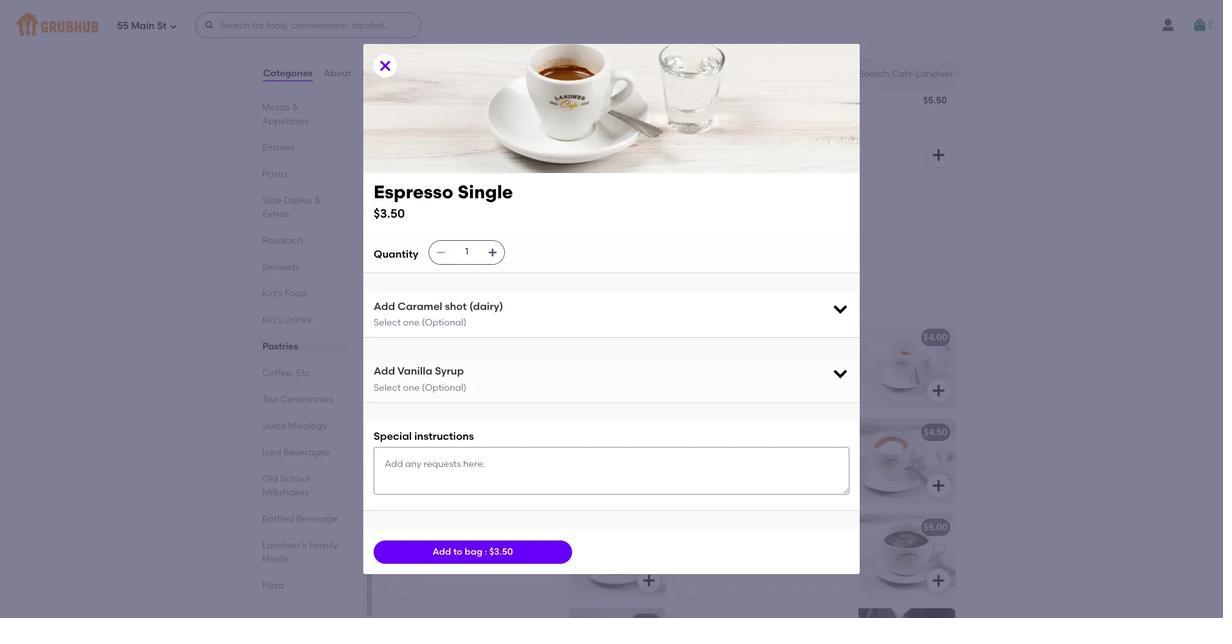 Task type: vqa. For each thing, say whether or not it's contained in the screenshot.
Select within add vanilla syrup select one (optional)
yes



Task type: locate. For each thing, give the bounding box(es) containing it.
$4.50 button
[[676, 419, 955, 503]]

single inside button
[[445, 427, 472, 438]]

rosalach
[[262, 235, 303, 246]]

add
[[374, 300, 395, 313], [374, 365, 395, 378], [432, 547, 451, 558]]

drinks
[[285, 315, 312, 326]]

$5.00
[[634, 96, 658, 107], [634, 522, 658, 533], [924, 522, 948, 533]]

espresso inside espresso single $3.50
[[374, 181, 453, 203]]

2 select from the top
[[374, 383, 401, 394]]

bottled beverage tab
[[262, 513, 343, 526]]

croissant right 'butter'
[[424, 96, 467, 107]]

americano image
[[569, 514, 666, 598]]

0 vertical spatial select
[[374, 317, 401, 328]]

1 vertical spatial pastries
[[262, 341, 298, 352]]

0 vertical spatial (optional)
[[422, 317, 467, 328]]

iced beverages
[[262, 447, 330, 458]]

0 vertical spatial one
[[403, 317, 420, 328]]

2
[[1208, 19, 1213, 30]]

(optional) inside add caramel shot (dairy) select one (optional)
[[422, 317, 467, 328]]

single for espresso single $3.50
[[458, 181, 513, 203]]

add left vanilla
[[374, 365, 395, 378]]

(optional)
[[422, 317, 467, 328], [422, 383, 467, 394]]

croissant right chocolate
[[443, 191, 486, 202]]

coffee, etc
[[384, 294, 459, 310], [262, 368, 311, 379]]

&
[[292, 102, 299, 113], [314, 195, 321, 206]]

desserts
[[262, 262, 300, 273]]

americano for americano large
[[684, 522, 733, 533]]

mezza
[[262, 102, 290, 113]]

1 select from the top
[[374, 317, 401, 328]]

desserts tab
[[262, 261, 343, 274]]

croissant for butter croissant
[[424, 96, 467, 107]]

single right macchiato
[[445, 427, 472, 438]]

:
[[485, 547, 487, 558]]

2 horizontal spatial $3.50
[[634, 332, 658, 343]]

0 vertical spatial coffee,
[[384, 294, 434, 310]]

2 vertical spatial $3.50
[[489, 547, 513, 558]]

categories
[[263, 68, 313, 79]]

macchiato single image
[[569, 419, 666, 503]]

americano up add to bag : $3.50
[[394, 522, 444, 533]]

americano left large at bottom right
[[684, 522, 733, 533]]

0 horizontal spatial pastries
[[262, 341, 298, 352]]

1 vertical spatial kid's
[[262, 315, 283, 326]]

2 kid's from the top
[[262, 315, 283, 326]]

main
[[131, 20, 155, 31]]

ceremonies
[[280, 394, 334, 405]]

0 vertical spatial etc
[[437, 294, 459, 310]]

old school milkshakes
[[262, 474, 310, 498]]

0 vertical spatial kid's
[[262, 288, 283, 299]]

espresso single image
[[569, 324, 666, 408]]

svg image
[[1192, 17, 1208, 33], [204, 20, 214, 30], [169, 22, 177, 30], [378, 58, 393, 73], [436, 247, 446, 258], [488, 247, 498, 258]]

1 horizontal spatial coffee, etc
[[384, 294, 459, 310]]

select inside add caramel shot (dairy) select one (optional)
[[374, 317, 401, 328]]

pastries inside tab
[[262, 341, 298, 352]]

1 vertical spatial add
[[374, 365, 395, 378]]

kid's for kid's food
[[262, 288, 283, 299]]

quantity
[[374, 248, 418, 261]]

select down caramel
[[374, 317, 401, 328]]

food
[[285, 288, 307, 299]]

1 vertical spatial $3.50
[[634, 332, 658, 343]]

reviews button
[[361, 50, 399, 97]]

& inside side dishes & extras
[[314, 195, 321, 206]]

$5.00 for americano
[[634, 522, 658, 533]]

1 one from the top
[[403, 317, 420, 328]]

(optional) down syrup
[[422, 383, 467, 394]]

$3.50 inside espresso single $3.50
[[374, 206, 405, 221]]

& up appetizers
[[292, 102, 299, 113]]

croissant right almond
[[721, 96, 764, 107]]

0 vertical spatial add
[[374, 300, 395, 313]]

side dishes & extras
[[262, 195, 321, 220]]

0 horizontal spatial &
[[292, 102, 299, 113]]

coffee, up tea
[[262, 368, 294, 379]]

add left caramel
[[374, 300, 395, 313]]

pastries up 'butter'
[[384, 58, 439, 74]]

tea
[[262, 394, 278, 405]]

butter
[[394, 96, 422, 107]]

Input item quantity number field
[[453, 241, 481, 264]]

kid's left drinks
[[262, 315, 283, 326]]

st
[[157, 20, 167, 31]]

landwer's family meals
[[262, 540, 338, 565]]

entrées
[[262, 142, 295, 153]]

1 vertical spatial single
[[436, 332, 463, 343]]

add inside add caramel shot (dairy) select one (optional)
[[374, 300, 395, 313]]

search icon image
[[838, 66, 853, 81]]

0 horizontal spatial coffee,
[[262, 368, 294, 379]]

pasta
[[262, 169, 288, 180]]

etc left the (dairy)
[[437, 294, 459, 310]]

$3.50
[[374, 206, 405, 221], [634, 332, 658, 343], [489, 547, 513, 558]]

2 button
[[1192, 14, 1213, 37]]

croissant inside button
[[443, 191, 486, 202]]

single down add caramel shot (dairy) select one (optional)
[[436, 332, 463, 343]]

espresso single
[[394, 332, 463, 343]]

2 vertical spatial single
[[445, 427, 472, 438]]

select
[[374, 317, 401, 328], [374, 383, 401, 394]]

appetizers
[[262, 116, 309, 127]]

etc inside 'tab'
[[297, 368, 311, 379]]

& right dishes in the left top of the page
[[314, 195, 321, 206]]

svg image
[[641, 147, 657, 163], [931, 147, 946, 163], [831, 300, 849, 318], [831, 365, 849, 383], [931, 383, 946, 399], [931, 478, 946, 494], [641, 573, 657, 589], [931, 573, 946, 589]]

2 vertical spatial add
[[432, 547, 451, 558]]

side
[[262, 195, 281, 206]]

coffee, etc inside 'tab'
[[262, 368, 311, 379]]

1 horizontal spatial coffee,
[[384, 294, 434, 310]]

pastries down kid's drinks
[[262, 341, 298, 352]]

coffee,
[[384, 294, 434, 310], [262, 368, 294, 379]]

one down caramel
[[403, 317, 420, 328]]

meals
[[262, 554, 288, 565]]

bottled beverage
[[262, 514, 338, 525]]

0 vertical spatial pastries
[[384, 58, 439, 74]]

kid's left food
[[262, 288, 283, 299]]

2 one from the top
[[403, 383, 420, 394]]

chocolate croissant
[[394, 191, 486, 202]]

2 americano from the left
[[684, 522, 733, 533]]

pastries
[[384, 58, 439, 74], [262, 341, 298, 352]]

coffee, etc up espresso single
[[384, 294, 459, 310]]

juice mixology
[[262, 421, 327, 432]]

add inside add vanilla syrup select one (optional)
[[374, 365, 395, 378]]

1 horizontal spatial &
[[314, 195, 321, 206]]

1 vertical spatial etc
[[297, 368, 311, 379]]

pizza
[[262, 581, 285, 591]]

1 vertical spatial one
[[403, 383, 420, 394]]

1 horizontal spatial americano
[[684, 522, 733, 533]]

rosalach tab
[[262, 234, 343, 248]]

croissant
[[424, 96, 467, 107], [721, 96, 764, 107], [443, 191, 486, 202]]

one down vanilla
[[403, 383, 420, 394]]

iced beverages tab
[[262, 446, 343, 460]]

categories button
[[262, 50, 313, 97]]

single
[[458, 181, 513, 203], [436, 332, 463, 343], [445, 427, 472, 438]]

0 vertical spatial &
[[292, 102, 299, 113]]

1 (optional) from the top
[[422, 317, 467, 328]]

kid's drinks
[[262, 315, 312, 326]]

shot
[[445, 300, 467, 313]]

1 americano from the left
[[394, 522, 444, 533]]

coffee, up espresso single
[[384, 294, 434, 310]]

about
[[324, 68, 351, 79]]

etc up tea ceremonies tab
[[297, 368, 311, 379]]

add left to
[[432, 547, 451, 558]]

one
[[403, 317, 420, 328], [403, 383, 420, 394]]

0 horizontal spatial $3.50
[[374, 206, 405, 221]]

espresso
[[374, 181, 453, 203], [394, 332, 433, 343], [684, 332, 723, 343]]

old
[[262, 474, 278, 485]]

1 vertical spatial select
[[374, 383, 401, 394]]

espresso single $3.50
[[374, 181, 513, 221]]

1 kid's from the top
[[262, 288, 283, 299]]

kid's for kid's drinks
[[262, 315, 283, 326]]

0 horizontal spatial americano
[[394, 522, 444, 533]]

cortado image
[[569, 609, 666, 619]]

2 (optional) from the top
[[422, 383, 467, 394]]

0 horizontal spatial etc
[[297, 368, 311, 379]]

kid's food tab
[[262, 287, 343, 301]]

macchiato double image
[[858, 419, 955, 503]]

0 horizontal spatial coffee, etc
[[262, 368, 311, 379]]

chocolate croissant button
[[387, 183, 666, 267]]

1 vertical spatial coffee,
[[262, 368, 294, 379]]

0 vertical spatial $3.50
[[374, 206, 405, 221]]

coffee, inside 'tab'
[[262, 368, 294, 379]]

americano
[[394, 522, 444, 533], [684, 522, 733, 533]]

espresso double
[[684, 332, 757, 343]]

coffee, etc up tea ceremonies
[[262, 368, 311, 379]]

1 vertical spatial &
[[314, 195, 321, 206]]

1 vertical spatial (optional)
[[422, 383, 467, 394]]

mixology
[[289, 421, 327, 432]]

(optional) down shot
[[422, 317, 467, 328]]

single up input item quantity number field
[[458, 181, 513, 203]]

1 horizontal spatial etc
[[437, 294, 459, 310]]

0 vertical spatial single
[[458, 181, 513, 203]]

select down vanilla
[[374, 383, 401, 394]]

kid's
[[262, 288, 283, 299], [262, 315, 283, 326]]

(dairy)
[[469, 300, 503, 313]]

almond
[[684, 96, 719, 107]]

kid's drinks tab
[[262, 314, 343, 327]]

1 vertical spatial coffee, etc
[[262, 368, 311, 379]]

caramel
[[398, 300, 442, 313]]

1 horizontal spatial $3.50
[[489, 547, 513, 558]]

espresso for espresso single
[[394, 332, 433, 343]]

special
[[374, 431, 412, 443]]

single inside espresso single $3.50
[[458, 181, 513, 203]]

school
[[280, 474, 310, 485]]

etc
[[437, 294, 459, 310], [297, 368, 311, 379]]



Task type: describe. For each thing, give the bounding box(es) containing it.
to
[[453, 547, 462, 558]]

pasta tab
[[262, 167, 343, 181]]

milkshakes
[[262, 487, 309, 498]]

add to bag : $3.50
[[432, 547, 513, 558]]

Search Cafe Landwer search field
[[857, 68, 956, 80]]

croissant for chocolate croissant
[[443, 191, 486, 202]]

chocolate
[[394, 191, 441, 202]]

macchiato single
[[394, 427, 472, 438]]

$5.50
[[923, 95, 947, 106]]

juice
[[262, 421, 287, 432]]

bag
[[465, 547, 483, 558]]

add vanilla syrup select one (optional)
[[374, 365, 467, 394]]

americano for americano
[[394, 522, 444, 533]]

select inside add vanilla syrup select one (optional)
[[374, 383, 401, 394]]

Special instructions text field
[[374, 447, 849, 495]]

reviews
[[362, 68, 398, 79]]

55 main st
[[117, 20, 167, 31]]

extras
[[262, 209, 289, 220]]

coffee, etc tab
[[262, 367, 343, 380]]

double
[[725, 332, 757, 343]]

about button
[[323, 50, 352, 97]]

add for add caramel shot (dairy)
[[374, 300, 395, 313]]

macchiato
[[394, 427, 442, 438]]

croissant for almond croissant
[[721, 96, 764, 107]]

dishes
[[284, 195, 312, 206]]

single for macchiato single
[[445, 427, 472, 438]]

(optional) inside add vanilla syrup select one (optional)
[[422, 383, 467, 394]]

entrées tab
[[262, 141, 343, 155]]

$4.50
[[924, 427, 948, 438]]

cappuccino image
[[858, 609, 955, 619]]

butter croissant image
[[569, 88, 666, 172]]

americano large
[[684, 522, 761, 533]]

$4.00
[[923, 332, 948, 343]]

tea ceremonies
[[262, 394, 334, 405]]

one inside add caramel shot (dairy) select one (optional)
[[403, 317, 420, 328]]

pizza tab
[[262, 579, 343, 593]]

espresso for espresso single $3.50
[[374, 181, 453, 203]]

$5.00 for butter croissant
[[634, 96, 658, 107]]

add for add vanilla syrup
[[374, 365, 395, 378]]

juice mixology tab
[[262, 420, 343, 433]]

pastries tab
[[262, 340, 343, 354]]

almond croissant
[[684, 96, 764, 107]]

large
[[735, 522, 761, 533]]

svg image inside '2' button
[[1192, 17, 1208, 33]]

beverage
[[296, 514, 338, 525]]

1 horizontal spatial pastries
[[384, 58, 439, 74]]

kid's food
[[262, 288, 307, 299]]

butter croissant
[[394, 96, 467, 107]]

main navigation navigation
[[0, 0, 1223, 50]]

vanilla
[[397, 365, 432, 378]]

add caramel shot (dairy) select one (optional)
[[374, 300, 503, 328]]

landwer's family meals tab
[[262, 539, 343, 566]]

landwer's
[[262, 540, 307, 551]]

instructions
[[414, 431, 474, 443]]

old school milkshakes tab
[[262, 473, 343, 500]]

macchiato single button
[[387, 419, 666, 503]]

family
[[309, 540, 338, 551]]

espresso double image
[[858, 324, 955, 408]]

add for add to bag
[[432, 547, 451, 558]]

55
[[117, 20, 129, 31]]

chocolate croissant image
[[569, 183, 666, 267]]

single for espresso single
[[436, 332, 463, 343]]

espresso for espresso double
[[684, 332, 723, 343]]

0 vertical spatial coffee, etc
[[384, 294, 459, 310]]

special instructions
[[374, 431, 474, 443]]

side dishes & extras tab
[[262, 194, 343, 221]]

tea ceremonies tab
[[262, 393, 343, 407]]

one inside add vanilla syrup select one (optional)
[[403, 383, 420, 394]]

bottled
[[262, 514, 294, 525]]

iced
[[262, 447, 282, 458]]

& inside mezza & appetizers
[[292, 102, 299, 113]]

beverages
[[284, 447, 330, 458]]

americano large image
[[858, 514, 955, 598]]

syrup
[[435, 365, 464, 378]]

mezza & appetizers
[[262, 102, 309, 127]]

mezza & appetizers tab
[[262, 101, 343, 128]]



